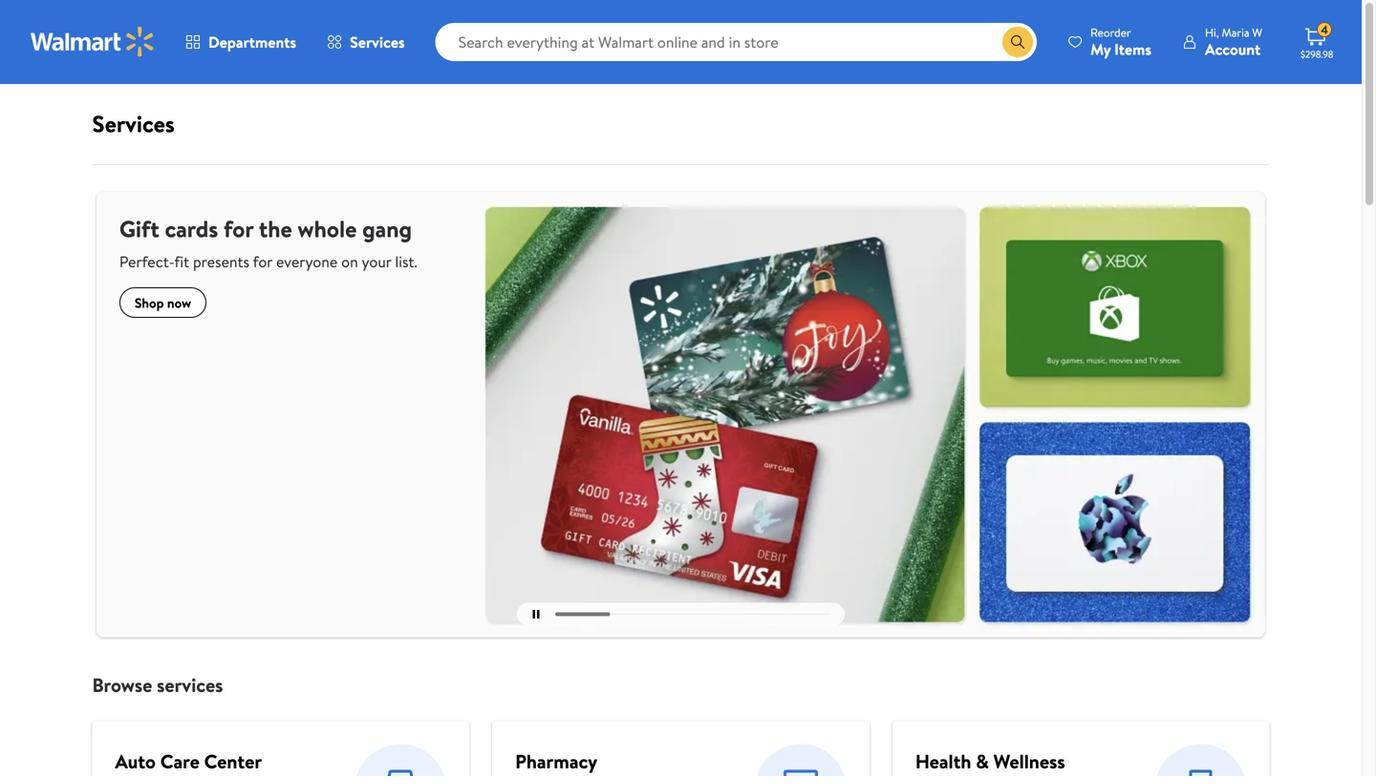Task type: vqa. For each thing, say whether or not it's contained in the screenshot.
a
no



Task type: locate. For each thing, give the bounding box(es) containing it.
services button
[[312, 19, 420, 65]]

browse
[[92, 672, 152, 699]]

gift
[[119, 213, 159, 245]]

everyone
[[276, 251, 338, 272]]

pharmacy link
[[515, 749, 597, 776]]

auto
[[115, 749, 156, 776]]

0 vertical spatial for
[[224, 213, 253, 245]]

list.
[[395, 251, 417, 272]]

0 vertical spatial services
[[350, 32, 405, 53]]

account
[[1205, 39, 1261, 60]]

for down the
[[253, 251, 272, 272]]

w
[[1252, 24, 1262, 41]]

items
[[1114, 39, 1151, 60]]

1 vertical spatial for
[[253, 251, 272, 272]]

1 horizontal spatial services
[[350, 32, 405, 53]]

carousel controls navigation
[[517, 604, 845, 627]]

services
[[157, 672, 223, 699]]

gift cards for the whole gang perfect-fit presents for everyone on your list.
[[119, 213, 417, 272]]

cards
[[165, 213, 218, 245]]

auto care center link
[[115, 749, 262, 776]]

0 horizontal spatial services
[[92, 108, 175, 140]]

health
[[915, 749, 971, 776]]

departments
[[208, 32, 296, 53]]

your
[[362, 251, 391, 272]]

fit
[[174, 251, 189, 272]]

care
[[160, 749, 200, 776]]

gang
[[362, 213, 412, 245]]

Walmart Site-Wide search field
[[435, 23, 1037, 61]]

shop now link
[[119, 288, 207, 318]]

the
[[259, 213, 292, 245]]

services
[[350, 32, 405, 53], [92, 108, 175, 140]]

center
[[204, 749, 262, 776]]

auto care center
[[115, 749, 262, 776]]

on
[[341, 251, 358, 272]]

pause image
[[533, 611, 539, 619]]

for
[[224, 213, 253, 245], [253, 251, 272, 272]]

services inside dropdown button
[[350, 32, 405, 53]]

for up presents
[[224, 213, 253, 245]]

walmart image
[[31, 27, 155, 57]]



Task type: describe. For each thing, give the bounding box(es) containing it.
perfect-
[[119, 251, 174, 272]]

pharmacy
[[515, 749, 597, 776]]

maria
[[1222, 24, 1249, 41]]

browse services
[[92, 672, 223, 699]]

$298.98
[[1301, 48, 1333, 61]]

presents
[[193, 251, 249, 272]]

reorder my items
[[1090, 24, 1151, 60]]

wellness
[[993, 749, 1065, 776]]

shop now
[[135, 294, 191, 312]]

search icon image
[[1010, 34, 1025, 50]]

&
[[976, 749, 989, 776]]

4
[[1321, 22, 1328, 38]]

now
[[167, 294, 191, 312]]

Search search field
[[435, 23, 1037, 61]]

health & wellness
[[915, 749, 1065, 776]]

whole
[[298, 213, 357, 245]]

departments button
[[170, 19, 312, 65]]

hi,
[[1205, 24, 1219, 41]]

1 vertical spatial services
[[92, 108, 175, 140]]

shop
[[135, 294, 164, 312]]

hi, maria w account
[[1205, 24, 1262, 60]]

reorder
[[1090, 24, 1131, 41]]

my
[[1090, 39, 1111, 60]]

health & wellness link
[[915, 749, 1065, 776]]



